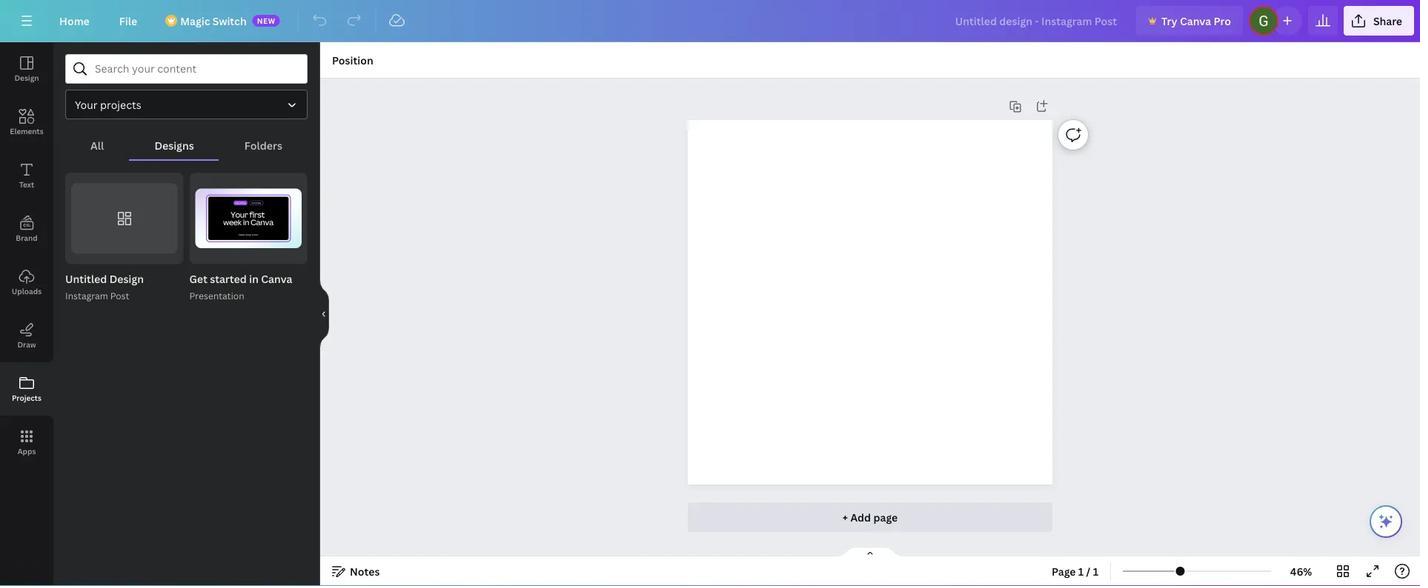 Task type: vqa. For each thing, say whether or not it's contained in the screenshot.
that
no



Task type: describe. For each thing, give the bounding box(es) containing it.
magic switch
[[180, 14, 247, 28]]

folders
[[245, 138, 282, 152]]

try canva pro
[[1162, 14, 1232, 28]]

get started in canva presentation
[[189, 272, 293, 302]]

1 horizontal spatial 1
[[1079, 565, 1084, 579]]

46%
[[1291, 565, 1313, 579]]

Search your content search field
[[95, 55, 298, 83]]

untitled design instagram post
[[65, 272, 144, 302]]

brand button
[[0, 202, 53, 256]]

+ add page
[[843, 511, 898, 525]]

designs
[[155, 138, 194, 152]]

started
[[210, 272, 247, 286]]

magic
[[180, 14, 210, 28]]

1 of 27 group
[[189, 173, 308, 264]]

elements
[[10, 126, 44, 136]]

canva inside button
[[1181, 14, 1212, 28]]

projects button
[[0, 363, 53, 416]]

position button
[[326, 48, 379, 72]]

2 horizontal spatial 1
[[1094, 565, 1099, 579]]

main menu bar
[[0, 0, 1421, 42]]

page 1 / 1
[[1052, 565, 1099, 579]]

folders button
[[219, 131, 308, 159]]

elements button
[[0, 96, 53, 149]]

1 inside group
[[272, 250, 276, 260]]

projects
[[12, 393, 42, 403]]

file
[[119, 14, 137, 28]]

draw
[[17, 340, 36, 350]]

+
[[843, 511, 849, 525]]

designs button
[[129, 131, 219, 159]]

home link
[[47, 6, 101, 36]]

design inside untitled design instagram post
[[109, 272, 144, 286]]

apps
[[18, 446, 36, 456]]

instagram
[[65, 290, 108, 302]]

file button
[[107, 6, 149, 36]]

page
[[874, 511, 898, 525]]

position
[[332, 53, 374, 67]]

your
[[75, 98, 98, 112]]

uploads button
[[0, 256, 53, 309]]

text button
[[0, 149, 53, 202]]

Select ownership filter button
[[65, 90, 308, 119]]

post
[[110, 290, 129, 302]]

presentation
[[189, 290, 244, 302]]



Task type: locate. For each thing, give the bounding box(es) containing it.
text
[[19, 179, 34, 189]]

canva
[[1181, 14, 1212, 28], [261, 272, 293, 286]]

apps button
[[0, 416, 53, 469]]

1 vertical spatial canva
[[261, 272, 293, 286]]

27
[[292, 250, 301, 260]]

design up elements button
[[14, 73, 39, 83]]

page
[[1052, 565, 1076, 579]]

canva right in
[[261, 272, 293, 286]]

notes button
[[326, 560, 386, 584]]

hide image
[[320, 279, 329, 350]]

canva right try
[[1181, 14, 1212, 28]]

get started in canva group
[[189, 173, 308, 304]]

design up post
[[109, 272, 144, 286]]

your projects
[[75, 98, 141, 112]]

1 right /
[[1094, 565, 1099, 579]]

untitled
[[65, 272, 107, 286]]

Design title text field
[[944, 6, 1131, 36]]

1 horizontal spatial canva
[[1181, 14, 1212, 28]]

46% button
[[1278, 560, 1326, 584]]

pro
[[1214, 14, 1232, 28]]

brand
[[16, 233, 38, 243]]

try canva pro button
[[1137, 6, 1244, 36]]

untitled design group
[[65, 173, 184, 304]]

design inside button
[[14, 73, 39, 83]]

in
[[249, 272, 259, 286]]

home
[[59, 14, 90, 28]]

new
[[257, 16, 276, 26]]

1 of 27
[[272, 250, 301, 260]]

get
[[189, 272, 208, 286]]

0 horizontal spatial design
[[14, 73, 39, 83]]

1 horizontal spatial design
[[109, 272, 144, 286]]

1 left /
[[1079, 565, 1084, 579]]

of
[[279, 250, 290, 260]]

try
[[1162, 14, 1178, 28]]

notes
[[350, 565, 380, 579]]

canva assistant image
[[1378, 513, 1396, 531]]

1 vertical spatial design
[[109, 272, 144, 286]]

all
[[91, 138, 104, 152]]

design button
[[0, 42, 53, 96]]

/
[[1087, 565, 1091, 579]]

draw button
[[0, 309, 53, 363]]

0 horizontal spatial canva
[[261, 272, 293, 286]]

projects
[[100, 98, 141, 112]]

0 vertical spatial design
[[14, 73, 39, 83]]

share button
[[1344, 6, 1415, 36]]

show pages image
[[835, 547, 906, 558]]

1 left 'of'
[[272, 250, 276, 260]]

switch
[[213, 14, 247, 28]]

1
[[272, 250, 276, 260], [1079, 565, 1084, 579], [1094, 565, 1099, 579]]

side panel tab list
[[0, 42, 53, 469]]

add
[[851, 511, 872, 525]]

design
[[14, 73, 39, 83], [109, 272, 144, 286]]

uploads
[[12, 286, 42, 296]]

0 horizontal spatial 1
[[272, 250, 276, 260]]

all button
[[65, 131, 129, 159]]

0 vertical spatial canva
[[1181, 14, 1212, 28]]

+ add page button
[[688, 503, 1053, 532]]

share
[[1374, 14, 1403, 28]]

canva inside get started in canva presentation
[[261, 272, 293, 286]]

group
[[65, 173, 184, 264]]



